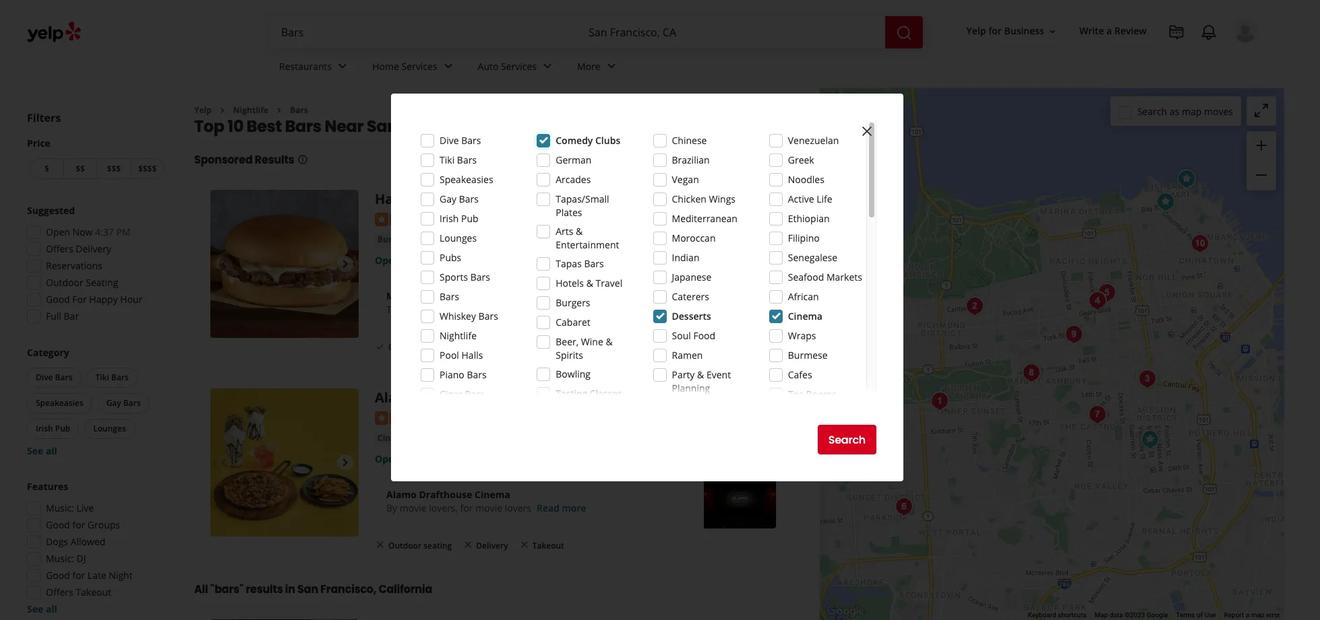 Task type: describe. For each thing, give the bounding box(es) containing it.
scarlet lounge image
[[961, 293, 988, 320]]

alamo drafthouse cinema by movie lovers, for movie lovers read more
[[386, 489, 586, 515]]

dahlia lounge image
[[1134, 366, 1161, 393]]

music: for music: dj
[[46, 553, 74, 566]]

see all for features
[[27, 603, 57, 616]]

vegan
[[672, 173, 699, 186]]

kicks
[[416, 290, 441, 303]]

map region
[[755, 0, 1320, 621]]

nightlife inside search dialog
[[440, 330, 477, 342]]

report a map error
[[1224, 612, 1280, 620]]

terms
[[1176, 612, 1195, 620]]

1 vertical spatial takeout
[[532, 540, 564, 552]]

yelp for yelp for business
[[967, 25, 986, 37]]

senegalese
[[788, 251, 837, 264]]

top 10 best bars near san francisco, california
[[194, 116, 567, 138]]

fermentation lab image
[[1093, 280, 1120, 307]]

0 horizontal spatial francisco,
[[320, 583, 376, 598]]

open for now
[[46, 226, 70, 239]]

active life
[[788, 193, 832, 206]]

more inside 'magic kicks off here try our new kids menu today! read more'
[[547, 303, 572, 316]]

24 chevron down v2 image
[[603, 58, 619, 74]]

hard rock cafe image
[[1173, 166, 1200, 193]]

delivery for hard
[[476, 342, 508, 353]]

services for home services
[[402, 60, 437, 73]]

speakeasies inside speakeasies button
[[36, 398, 83, 409]]

dive bars button
[[27, 368, 81, 388]]

next image
[[337, 455, 353, 471]]

report
[[1224, 612, 1244, 620]]

0 vertical spatial nightlife
[[233, 104, 268, 116]]

menu
[[461, 303, 487, 316]]

best
[[247, 116, 282, 138]]

0 vertical spatial delivery
[[76, 243, 111, 256]]

burgers link
[[375, 233, 412, 247]]

off
[[443, 290, 457, 303]]

life
[[817, 193, 832, 206]]

open for until
[[375, 254, 400, 267]]

lost and found image
[[890, 494, 917, 521]]

drafthouse for alamo drafthouse cinema new mission
[[421, 389, 498, 407]]

write a review link
[[1074, 19, 1152, 43]]

tasting
[[556, 388, 587, 400]]

groups
[[88, 519, 120, 532]]

chicken
[[672, 193, 707, 206]]

group containing suggested
[[23, 204, 167, 328]]

gay inside search dialog
[[440, 193, 456, 206]]

cinema left new
[[501, 389, 552, 407]]

dive inside button
[[36, 372, 53, 384]]

24 chevron down v2 image for home services
[[440, 58, 456, 74]]

all for category
[[46, 445, 57, 458]]

gay bars inside 'button'
[[106, 398, 141, 409]]

business categories element
[[268, 49, 1257, 88]]

kennedy's indian curry house & irish pub image
[[1152, 189, 1179, 216]]

seating for drafthouse
[[424, 540, 452, 552]]

good for good for late night
[[46, 570, 70, 583]]

zoom out image
[[1253, 167, 1270, 184]]

& for arts
[[576, 225, 583, 238]]

offers for offers takeout
[[46, 587, 73, 599]]

of
[[1197, 612, 1203, 620]]

gay bars inside search dialog
[[440, 193, 479, 206]]

outdoor seating
[[46, 276, 118, 289]]

party
[[672, 369, 695, 382]]

soul food
[[672, 330, 715, 342]]

live
[[76, 502, 94, 515]]

& for party
[[697, 369, 704, 382]]

bars inside button
[[55, 372, 72, 384]]

spirits
[[556, 349, 583, 362]]

2 vertical spatial open
[[375, 453, 400, 466]]

burgers inside search dialog
[[556, 297, 590, 309]]

for for business
[[988, 25, 1002, 37]]

lovers,
[[429, 502, 458, 515]]

$ button
[[30, 158, 63, 179]]

cabaret
[[556, 316, 590, 329]]

(traditional)
[[461, 234, 511, 245]]

$$$
[[107, 163, 121, 175]]

16 chevron down v2 image
[[1047, 26, 1058, 37]]

0 horizontal spatial san
[[297, 583, 318, 598]]

16 chevron right v2 image for bars
[[274, 105, 285, 116]]

yelp for business
[[967, 25, 1044, 37]]

bars inside button
[[111, 372, 129, 384]]

16 chevron right v2 image for nightlife
[[217, 105, 228, 116]]

2 movie from the left
[[475, 502, 502, 515]]

food
[[693, 330, 715, 342]]

lion's den bar and lounge image
[[1186, 231, 1213, 258]]

ramen
[[672, 349, 703, 362]]

african
[[788, 291, 819, 303]]

previous image
[[216, 455, 232, 471]]

0 vertical spatial outdoor
[[46, 276, 83, 289]]

speakeasies inside search dialog
[[440, 173, 493, 186]]

tapas/small
[[556, 193, 609, 206]]

map for error
[[1251, 612, 1264, 620]]

all
[[194, 583, 208, 598]]

dogs
[[46, 536, 68, 549]]

search as map moves
[[1137, 105, 1233, 118]]

google
[[1147, 612, 1168, 620]]

cocktail bars
[[521, 234, 574, 245]]

see for category
[[27, 445, 43, 458]]

data
[[1110, 612, 1123, 620]]

good for good for groups
[[46, 519, 70, 532]]

filipino
[[788, 232, 820, 245]]

japanese
[[672, 271, 712, 284]]

pubs
[[440, 251, 461, 264]]

yelp for yelp link
[[194, 104, 212, 116]]

cinema button
[[375, 432, 411, 445]]

suggested
[[27, 204, 75, 217]]

as
[[1170, 105, 1179, 118]]

alamo for alamo drafthouse cinema new mission
[[375, 389, 418, 407]]

planning
[[672, 382, 710, 395]]

service/non-
[[788, 421, 844, 434]]

slideshow element for hard
[[210, 190, 359, 339]]

markets
[[827, 271, 862, 284]]

new
[[420, 303, 439, 316]]

outdoor seating for drafthouse
[[388, 540, 452, 552]]

beer, wine & spirits
[[556, 336, 613, 362]]

dive inside search dialog
[[440, 134, 459, 147]]

write
[[1079, 25, 1104, 37]]

allowed
[[71, 536, 105, 549]]

piano bars
[[440, 369, 487, 382]]

rock
[[411, 190, 444, 209]]

until
[[403, 254, 422, 267]]

burgers button
[[375, 233, 412, 247]]

beer,
[[556, 336, 579, 349]]

restaurants
[[279, 60, 332, 73]]

wine
[[581, 336, 603, 349]]

1 horizontal spatial california
[[487, 116, 567, 138]]

all for features
[[46, 603, 57, 616]]

keyboard shortcuts
[[1028, 612, 1087, 620]]

0 vertical spatial takeout
[[532, 342, 564, 353]]

travel
[[596, 277, 622, 290]]

terms of use link
[[1176, 612, 1216, 620]]

irish pub inside button
[[36, 423, 70, 435]]

music: dj
[[46, 553, 86, 566]]

tea
[[788, 388, 804, 401]]

terms of use
[[1176, 612, 1216, 620]]

close image
[[859, 123, 875, 139]]

today!
[[489, 303, 517, 316]]

see all button for features
[[27, 603, 57, 616]]

filters
[[27, 111, 61, 125]]

pub inside search dialog
[[461, 212, 478, 225]]

open now 4:37 pm
[[46, 226, 130, 239]]

16 close v2 image
[[375, 540, 386, 551]]

event
[[706, 369, 731, 382]]

cocktail bars button
[[519, 233, 577, 247]]

music: live
[[46, 502, 94, 515]]

magic kicks off here try our new kids menu today! read more
[[386, 290, 572, 316]]

kids
[[441, 303, 459, 316]]

services for auto services
[[501, 60, 537, 73]]

notifications image
[[1201, 24, 1217, 40]]

pm for open until 10:00 pm
[[451, 254, 465, 267]]

music: for music: live
[[46, 502, 74, 515]]

tiki bars inside tiki bars button
[[95, 372, 129, 384]]

google image
[[823, 603, 868, 621]]

keyboard
[[1028, 612, 1056, 620]]

2 vertical spatial takeout
[[76, 587, 111, 599]]

expand map image
[[1253, 102, 1270, 119]]

slideshow element for alamo
[[210, 389, 359, 537]]

a for write
[[1107, 25, 1112, 37]]

search button
[[818, 425, 876, 455]]

results
[[246, 583, 283, 598]]

projects image
[[1168, 24, 1185, 40]]

burmese
[[788, 349, 828, 362]]

bars link
[[290, 104, 308, 116]]

auto services link
[[467, 49, 566, 88]]

24 chevron down v2 image for restaurants
[[335, 58, 351, 74]]

tiki inside button
[[95, 372, 109, 384]]



Task type: locate. For each thing, give the bounding box(es) containing it.
16 chevron right v2 image left the bars link
[[274, 105, 285, 116]]

good up full
[[46, 293, 70, 306]]

0 horizontal spatial burgers
[[378, 234, 409, 245]]

yelp left business
[[967, 25, 986, 37]]

francisco,
[[401, 116, 484, 138], [320, 583, 376, 598]]

cinema inside search dialog
[[788, 310, 823, 323]]

24 chevron down v2 image right auto services
[[539, 58, 556, 74]]

2.8 (1.1k reviews)
[[453, 212, 529, 225]]

1 horizontal spatial nightlife
[[440, 330, 477, 342]]

delivery right 16 checkmark v2 icon
[[476, 342, 508, 353]]

1 vertical spatial tiki
[[95, 372, 109, 384]]

last call bar image
[[1084, 402, 1111, 429]]

cinema inside alamo drafthouse cinema by movie lovers, for movie lovers read more
[[475, 489, 510, 501]]

san right in
[[297, 583, 318, 598]]

pub down speakeasies button
[[55, 423, 70, 435]]

more right lovers
[[562, 502, 586, 515]]

active
[[788, 193, 814, 206]]

music: down dogs
[[46, 553, 74, 566]]

2 16 chevron right v2 image from the left
[[274, 105, 285, 116]]

16 close v2 image down alamo drafthouse cinema by movie lovers, for movie lovers read more
[[463, 540, 473, 551]]

pool
[[440, 349, 459, 362]]

business
[[1004, 25, 1044, 37]]

yelp
[[967, 25, 986, 37], [194, 104, 212, 116]]

zoom in image
[[1253, 137, 1270, 154]]

seating
[[86, 276, 118, 289]]

2 outdoor seating from the top
[[388, 540, 452, 552]]

& inside party & event planning
[[697, 369, 704, 382]]

0 vertical spatial dive bars
[[440, 134, 481, 147]]

alamo drafthouse cinema new mission image
[[210, 389, 359, 537]]

0 vertical spatial all
[[46, 445, 57, 458]]

0 vertical spatial dive
[[440, 134, 459, 147]]

lounges down 2.8
[[440, 232, 477, 245]]

noodles
[[788, 173, 824, 186]]

map left error
[[1251, 612, 1264, 620]]

map
[[1095, 612, 1108, 620]]

hotels
[[556, 277, 584, 290]]

hard rock cafe image
[[210, 190, 359, 339]]

cinema down the 3.5 star rating image
[[378, 433, 408, 444]]

hard rock cafe
[[375, 190, 477, 209]]

1 vertical spatial see all button
[[27, 603, 57, 616]]

0 vertical spatial drafthouse
[[421, 389, 498, 407]]

seating left 16 checkmark v2 icon
[[424, 342, 452, 353]]

0 vertical spatial outdoor seating
[[388, 342, 452, 353]]

& right arts
[[576, 225, 583, 238]]

outdoor right 16 checkmark v2 image at the left
[[388, 342, 421, 353]]

irish down speakeasies button
[[36, 423, 53, 435]]

$$
[[76, 163, 85, 175]]

irish pub down cafe
[[440, 212, 478, 225]]

1 horizontal spatial dive
[[440, 134, 459, 147]]

0 horizontal spatial irish
[[36, 423, 53, 435]]

rooms
[[806, 388, 837, 401]]

0 vertical spatial gay bars
[[440, 193, 479, 206]]

classes
[[590, 388, 622, 400]]

1 all from the top
[[46, 445, 57, 458]]

3 24 chevron down v2 image from the left
[[539, 58, 556, 74]]

drafthouse for alamo drafthouse cinema by movie lovers, for movie lovers read more
[[419, 489, 472, 501]]

0 horizontal spatial gay bars
[[106, 398, 141, 409]]

16 chevron right v2 image
[[217, 105, 228, 116], [274, 105, 285, 116]]

dive up cafe
[[440, 134, 459, 147]]

outdoor for alamo
[[388, 540, 421, 552]]

1 vertical spatial open
[[375, 254, 400, 267]]

1 slideshow element from the top
[[210, 190, 359, 339]]

1 vertical spatial outdoor
[[388, 342, 421, 353]]

2 services from the left
[[501, 60, 537, 73]]

0 vertical spatial francisco,
[[401, 116, 484, 138]]

a right write
[[1107, 25, 1112, 37]]

0 horizontal spatial tiki
[[95, 372, 109, 384]]

pm up sports
[[451, 254, 465, 267]]

2 all from the top
[[46, 603, 57, 616]]

more up cabaret
[[547, 303, 572, 316]]

seating for rock
[[424, 342, 452, 353]]

1 horizontal spatial gay
[[440, 193, 456, 206]]

gay up 2.8
[[440, 193, 456, 206]]

offers delivery
[[46, 243, 111, 256]]

gay bars down tiki bars button on the left of the page
[[106, 398, 141, 409]]

irish inside button
[[36, 423, 53, 435]]

dive bars inside search dialog
[[440, 134, 481, 147]]

16 checkmark v2 image
[[463, 342, 473, 352]]

1 horizontal spatial 16 close v2 image
[[519, 540, 530, 551]]

movie right by
[[400, 502, 427, 515]]

0 vertical spatial good
[[46, 293, 70, 306]]

0 horizontal spatial yelp
[[194, 104, 212, 116]]

24 chevron down v2 image right 'restaurants'
[[335, 58, 351, 74]]

2 24 chevron down v2 image from the left
[[440, 58, 456, 74]]

good for happy hour
[[46, 293, 143, 306]]

outdoor down reservations
[[46, 276, 83, 289]]

drafthouse down 'piano bars'
[[421, 389, 498, 407]]

a for report
[[1246, 612, 1249, 620]]

dive
[[440, 134, 459, 147], [36, 372, 53, 384]]

offers for offers delivery
[[46, 243, 73, 256]]

gay inside 'button'
[[106, 398, 121, 409]]

0 vertical spatial tiki bars
[[440, 154, 477, 167]]

drafthouse
[[421, 389, 498, 407], [419, 489, 472, 501]]

tiki up gay bars 'button'
[[95, 372, 109, 384]]

0 vertical spatial see
[[27, 445, 43, 458]]

0 horizontal spatial nightlife
[[233, 104, 268, 116]]

1 vertical spatial delivery
[[476, 342, 508, 353]]

10
[[227, 116, 243, 138]]

group containing category
[[24, 347, 167, 458]]

alamo drafthouse cinema new mission image
[[1136, 427, 1163, 454]]

1 movie from the left
[[400, 502, 427, 515]]

fisherman's wharf
[[582, 234, 665, 247]]

open down 'cinema' button
[[375, 453, 400, 466]]

1 outdoor seating from the top
[[388, 342, 452, 353]]

see all for category
[[27, 445, 57, 458]]

cigar bars
[[440, 388, 484, 401]]

alamo for alamo drafthouse cinema by movie lovers, for movie lovers read more
[[386, 489, 417, 501]]

None search field
[[270, 16, 926, 49]]

search dialog
[[0, 0, 1320, 621]]

2 see all button from the top
[[27, 603, 57, 616]]

delivery down alamo drafthouse cinema by movie lovers, for movie lovers read more
[[476, 540, 508, 552]]

read right today!
[[522, 303, 545, 316]]

2 vertical spatial good
[[46, 570, 70, 583]]

movie left lovers
[[475, 502, 502, 515]]

2 horizontal spatial 24 chevron down v2 image
[[539, 58, 556, 74]]

clubs
[[595, 134, 620, 147]]

for up dogs allowed
[[72, 519, 85, 532]]

open until 10:00 pm
[[375, 254, 465, 267]]

outdoor seating for rock
[[388, 342, 452, 353]]

all down offers takeout
[[46, 603, 57, 616]]

drafthouse up lovers,
[[419, 489, 472, 501]]

$
[[44, 163, 49, 175]]

24 chevron down v2 image
[[335, 58, 351, 74], [440, 58, 456, 74], [539, 58, 556, 74]]

0 horizontal spatial a
[[1107, 25, 1112, 37]]

zam zam image
[[1018, 360, 1045, 387]]

music:
[[46, 502, 74, 515], [46, 553, 74, 566]]

1 vertical spatial outdoor seating
[[388, 540, 452, 552]]

german
[[556, 154, 592, 167]]

16 close v2 image for delivery
[[463, 540, 473, 551]]

search down community
[[828, 432, 866, 448]]

for inside button
[[988, 25, 1002, 37]]

1 vertical spatial a
[[1246, 612, 1249, 620]]

1 good from the top
[[46, 293, 70, 306]]

pm for open now 4:37 pm
[[116, 226, 130, 239]]

1 offers from the top
[[46, 243, 73, 256]]

1 horizontal spatial a
[[1246, 612, 1249, 620]]

movie
[[400, 502, 427, 515], [475, 502, 502, 515]]

cafes
[[788, 369, 812, 382]]

2.8 star rating image
[[375, 213, 448, 226]]

0 vertical spatial seating
[[424, 342, 452, 353]]

american (traditional)
[[420, 234, 511, 245]]

1 services from the left
[[402, 60, 437, 73]]

california down 16 close v2 icon
[[379, 583, 432, 598]]

0 vertical spatial pm
[[116, 226, 130, 239]]

1 vertical spatial gay bars
[[106, 398, 141, 409]]

slideshow element
[[210, 190, 359, 339], [210, 389, 359, 537]]

sports bars
[[440, 271, 490, 284]]

read right lovers
[[537, 502, 559, 515]]

0 vertical spatial offers
[[46, 243, 73, 256]]

reviews)
[[492, 212, 529, 225]]

auto
[[478, 60, 499, 73]]

search for search
[[828, 432, 866, 448]]

burgers down 2.8 star rating image
[[378, 234, 409, 245]]

irish inside search dialog
[[440, 212, 459, 225]]

1 vertical spatial map
[[1251, 612, 1264, 620]]

california
[[487, 116, 567, 138], [379, 583, 432, 598]]

all down irish pub button
[[46, 445, 57, 458]]

$$ button
[[63, 158, 97, 179]]

burgers up cabaret
[[556, 297, 590, 309]]

irish pub button
[[27, 419, 79, 440]]

1 vertical spatial offers
[[46, 587, 73, 599]]

0 vertical spatial more
[[547, 303, 572, 316]]

0 horizontal spatial 16 chevron right v2 image
[[217, 105, 228, 116]]

0 vertical spatial music:
[[46, 502, 74, 515]]

services right home
[[402, 60, 437, 73]]

1 horizontal spatial irish pub
[[440, 212, 478, 225]]

16 info v2 image
[[297, 155, 308, 165]]

24 chevron down v2 image left auto
[[440, 58, 456, 74]]

open down burgers button
[[375, 254, 400, 267]]

outdoor seating right 16 close v2 icon
[[388, 540, 452, 552]]

1 horizontal spatial gay bars
[[440, 193, 479, 206]]

0 vertical spatial california
[[487, 116, 567, 138]]

1 vertical spatial dive bars
[[36, 372, 72, 384]]

1 see all from the top
[[27, 445, 57, 458]]

hour
[[120, 293, 143, 306]]

takeout
[[532, 342, 564, 353], [532, 540, 564, 552], [76, 587, 111, 599]]

0 vertical spatial open
[[46, 226, 70, 239]]

16 close v2 image
[[463, 540, 473, 551], [519, 540, 530, 551]]

1 16 close v2 image from the left
[[463, 540, 473, 551]]

full
[[46, 310, 61, 323]]

the sage & drifter image
[[926, 388, 953, 415]]

pub down cafe
[[461, 212, 478, 225]]

irish pub inside search dialog
[[440, 212, 478, 225]]

16 close v2 image down lovers
[[519, 540, 530, 551]]

& left travel
[[586, 277, 593, 290]]

1 vertical spatial pub
[[55, 423, 70, 435]]

1 16 chevron right v2 image from the left
[[217, 105, 228, 116]]

see all button for category
[[27, 445, 57, 458]]

0 vertical spatial see all button
[[27, 445, 57, 458]]

outdoor seating
[[388, 342, 452, 353], [388, 540, 452, 552]]

dive down category
[[36, 372, 53, 384]]

arts & entertainment
[[556, 225, 619, 251]]

2 see from the top
[[27, 603, 43, 616]]

0 horizontal spatial movie
[[400, 502, 427, 515]]

offers up reservations
[[46, 243, 73, 256]]

& up planning
[[697, 369, 704, 382]]

map for moves
[[1182, 105, 1202, 118]]

(1.1k
[[469, 212, 490, 225]]

mini bar sf image
[[1060, 322, 1087, 349]]

cinema inside button
[[378, 433, 408, 444]]

lounges down gay bars 'button'
[[93, 423, 126, 435]]

group containing features
[[23, 481, 167, 617]]

see for features
[[27, 603, 43, 616]]

features
[[27, 481, 68, 494]]

american (traditional) button
[[417, 233, 513, 247]]

0 vertical spatial san
[[367, 116, 398, 138]]

0 vertical spatial yelp
[[967, 25, 986, 37]]

drafthouse inside alamo drafthouse cinema by movie lovers, for movie lovers read more
[[419, 489, 472, 501]]

1 horizontal spatial 24 chevron down v2 image
[[440, 58, 456, 74]]

new
[[555, 389, 586, 407]]

open
[[46, 226, 70, 239], [375, 254, 400, 267], [375, 453, 400, 466]]

burgers inside button
[[378, 234, 409, 245]]

read inside alamo drafthouse cinema by movie lovers, for movie lovers read more
[[537, 502, 559, 515]]

see all button down offers takeout
[[27, 603, 57, 616]]

& inside beer, wine & spirits
[[606, 336, 613, 349]]

francisco, down 16 close v2 icon
[[320, 583, 376, 598]]

0 horizontal spatial gay
[[106, 398, 121, 409]]

1 horizontal spatial lounges
[[440, 232, 477, 245]]

2 see all from the top
[[27, 603, 57, 616]]

see all button down irish pub button
[[27, 445, 57, 458]]

0 horizontal spatial 16 close v2 image
[[463, 540, 473, 551]]

for left business
[[988, 25, 1002, 37]]

community service/non- profit
[[788, 408, 844, 448]]

0 horizontal spatial dive bars
[[36, 372, 72, 384]]

1 horizontal spatial yelp
[[967, 25, 986, 37]]

see all down offers takeout
[[27, 603, 57, 616]]

0 horizontal spatial dive
[[36, 372, 53, 384]]

irish pub down speakeasies button
[[36, 423, 70, 435]]

open down suggested
[[46, 226, 70, 239]]

0 horizontal spatial speakeasies
[[36, 398, 83, 409]]

good for good for happy hour
[[46, 293, 70, 306]]

ethiopian
[[788, 212, 830, 225]]

map right as
[[1182, 105, 1202, 118]]

24 chevron down v2 image inside home services link
[[440, 58, 456, 74]]

pm right 4:37 on the top of page
[[116, 226, 130, 239]]

0 horizontal spatial pub
[[55, 423, 70, 435]]

lovers
[[505, 502, 531, 515]]

tiki bars up gay bars 'button'
[[95, 372, 129, 384]]

tiki bars inside search dialog
[[440, 154, 477, 167]]

1 see all button from the top
[[27, 445, 57, 458]]

lounges inside "button"
[[93, 423, 126, 435]]

gay bars button
[[98, 394, 150, 414]]

2 music: from the top
[[46, 553, 74, 566]]

24 chevron down v2 image inside restaurants link
[[335, 58, 351, 74]]

1 vertical spatial pm
[[451, 254, 465, 267]]

2 seating from the top
[[424, 540, 452, 552]]

0 vertical spatial see all
[[27, 445, 57, 458]]

0 vertical spatial pub
[[461, 212, 478, 225]]

4:37
[[95, 226, 114, 239]]

0 vertical spatial gay
[[440, 193, 456, 206]]

2 offers from the top
[[46, 587, 73, 599]]

speakeasies down dive bars button
[[36, 398, 83, 409]]

whiskey bars
[[440, 310, 498, 323]]

price group
[[27, 137, 167, 182]]

0 horizontal spatial search
[[828, 432, 866, 448]]

2 slideshow element from the top
[[210, 389, 359, 537]]

search
[[1137, 105, 1167, 118], [828, 432, 866, 448]]

1 horizontal spatial san
[[367, 116, 398, 138]]

1 see from the top
[[27, 445, 43, 458]]

nightlife right top
[[233, 104, 268, 116]]

gay bars up 2.8
[[440, 193, 479, 206]]

read inside 'magic kicks off here try our new kids menu today! read more'
[[522, 303, 545, 316]]

&
[[576, 225, 583, 238], [586, 277, 593, 290], [606, 336, 613, 349], [697, 369, 704, 382]]

the social study image
[[1084, 288, 1111, 315]]

0 vertical spatial slideshow element
[[210, 190, 359, 339]]

see all
[[27, 445, 57, 458], [27, 603, 57, 616]]

tiki bars up cafe
[[440, 154, 477, 167]]

1 vertical spatial see
[[27, 603, 43, 616]]

irish up the american
[[440, 212, 459, 225]]

0 vertical spatial lounges
[[440, 232, 477, 245]]

a right report
[[1246, 612, 1249, 620]]

pool halls
[[440, 349, 483, 362]]

search inside button
[[828, 432, 866, 448]]

for inside alamo drafthouse cinema by movie lovers, for movie lovers read more
[[460, 502, 473, 515]]

next image
[[337, 256, 353, 273]]

$$$$ button
[[130, 158, 165, 179]]

& inside arts & entertainment
[[576, 225, 583, 238]]

search left as
[[1137, 105, 1167, 118]]

& right wine
[[606, 336, 613, 349]]

1 vertical spatial alamo
[[386, 489, 417, 501]]

1 horizontal spatial irish
[[440, 212, 459, 225]]

16 close v2 image for takeout
[[519, 540, 530, 551]]

gay down tiki bars button on the left of the page
[[106, 398, 121, 409]]

& for hotels
[[586, 277, 593, 290]]

dive bars inside button
[[36, 372, 72, 384]]

1 horizontal spatial tiki
[[440, 154, 455, 167]]

1 vertical spatial lounges
[[93, 423, 126, 435]]

1 horizontal spatial search
[[1137, 105, 1167, 118]]

hard rock cafe link
[[375, 190, 477, 209]]

cinema down 'african' at right top
[[788, 310, 823, 323]]

lounges inside search dialog
[[440, 232, 477, 245]]

user actions element
[[956, 17, 1276, 100]]

more inside alamo drafthouse cinema by movie lovers, for movie lovers read more
[[562, 502, 586, 515]]

alamo up the 3.5 star rating image
[[375, 389, 418, 407]]

fisherman's
[[582, 234, 636, 247]]

3 good from the top
[[46, 570, 70, 583]]

search for search as map moves
[[1137, 105, 1167, 118]]

tiki inside search dialog
[[440, 154, 455, 167]]

for up offers takeout
[[72, 570, 85, 583]]

0 horizontal spatial 24 chevron down v2 image
[[335, 58, 351, 74]]

dive bars
[[440, 134, 481, 147], [36, 372, 72, 384]]

nightlife down "whiskey"
[[440, 330, 477, 342]]

0 vertical spatial read
[[522, 303, 545, 316]]

review
[[1114, 25, 1147, 37]]

offers takeout
[[46, 587, 111, 599]]

for right lovers,
[[460, 502, 473, 515]]

alamo inside alamo drafthouse cinema by movie lovers, for movie lovers read more
[[386, 489, 417, 501]]

wharf
[[638, 234, 665, 247]]

1 vertical spatial slideshow element
[[210, 389, 359, 537]]

san right 'near'
[[367, 116, 398, 138]]

0 horizontal spatial map
[[1182, 105, 1202, 118]]

outdoor right 16 close v2 icon
[[388, 540, 421, 552]]

1 seating from the top
[[424, 342, 452, 353]]

cinema up lovers
[[475, 489, 510, 501]]

moves
[[1204, 105, 1233, 118]]

for for late
[[72, 570, 85, 583]]

0 vertical spatial alamo
[[375, 389, 418, 407]]

map
[[1182, 105, 1202, 118], [1251, 612, 1264, 620]]

1 vertical spatial speakeasies
[[36, 398, 83, 409]]

24 chevron down v2 image for auto services
[[539, 58, 556, 74]]

24 chevron down v2 image inside auto services link
[[539, 58, 556, 74]]

outdoor for hard
[[388, 342, 421, 353]]

pub inside button
[[55, 423, 70, 435]]

1 vertical spatial irish
[[36, 423, 53, 435]]

16 checkmark v2 image
[[375, 342, 386, 352]]

alamo up by
[[386, 489, 417, 501]]

dive bars down category
[[36, 372, 72, 384]]

seating down lovers,
[[424, 540, 452, 552]]

2 good from the top
[[46, 519, 70, 532]]

1 horizontal spatial burgers
[[556, 297, 590, 309]]

yelp left the 10
[[194, 104, 212, 116]]

venezuelan
[[788, 134, 839, 147]]

halls
[[461, 349, 483, 362]]

lounges button
[[84, 419, 135, 440]]

1 vertical spatial read
[[537, 502, 559, 515]]

home services
[[372, 60, 437, 73]]

whiskey
[[440, 310, 476, 323]]

1 vertical spatial yelp
[[194, 104, 212, 116]]

cocktail
[[521, 234, 554, 245]]

1 24 chevron down v2 image from the left
[[335, 58, 351, 74]]

1 horizontal spatial tiki bars
[[440, 154, 477, 167]]

1 horizontal spatial pub
[[461, 212, 478, 225]]

good down the music: dj
[[46, 570, 70, 583]]

0 horizontal spatial pm
[[116, 226, 130, 239]]

open inside group
[[46, 226, 70, 239]]

good for groups
[[46, 519, 120, 532]]

in
[[285, 583, 295, 598]]

outdoor seating down new
[[388, 342, 452, 353]]

music: down features
[[46, 502, 74, 515]]

dive bars up cafe
[[440, 134, 481, 147]]

2.8
[[453, 212, 466, 225]]

1 horizontal spatial movie
[[475, 502, 502, 515]]

california up german at the left
[[487, 116, 567, 138]]

francisco, down home services link
[[401, 116, 484, 138]]

yelp inside button
[[967, 25, 986, 37]]

1 vertical spatial burgers
[[556, 297, 590, 309]]

see all down irish pub button
[[27, 445, 57, 458]]

group
[[1247, 131, 1276, 191], [23, 204, 167, 328], [24, 347, 167, 458], [23, 481, 167, 617]]

delivery down the open now 4:37 pm
[[76, 243, 111, 256]]

tiki up cafe
[[440, 154, 455, 167]]

speakeasies up cafe
[[440, 173, 493, 186]]

see
[[27, 445, 43, 458], [27, 603, 43, 616]]

1 vertical spatial search
[[828, 432, 866, 448]]

2 16 close v2 image from the left
[[519, 540, 530, 551]]

sports
[[440, 271, 468, 284]]

bars
[[290, 104, 308, 116], [285, 116, 321, 138], [461, 134, 481, 147], [457, 154, 477, 167], [459, 193, 479, 206], [556, 234, 574, 245], [584, 258, 604, 270], [470, 271, 490, 284], [440, 291, 459, 303], [478, 310, 498, 323], [467, 369, 487, 382], [55, 372, 72, 384], [111, 372, 129, 384], [465, 388, 484, 401], [123, 398, 141, 409]]

yelp link
[[194, 104, 212, 116]]

sponsored results
[[194, 153, 294, 168]]

now
[[73, 226, 93, 239]]

services right auto
[[501, 60, 537, 73]]

a inside the write a review link
[[1107, 25, 1112, 37]]

1 music: from the top
[[46, 502, 74, 515]]

search image
[[896, 25, 912, 41]]

3.5 star rating image
[[375, 412, 448, 425]]

1 horizontal spatial francisco,
[[401, 116, 484, 138]]

1 vertical spatial good
[[46, 519, 70, 532]]

1 vertical spatial dive
[[36, 372, 53, 384]]

0 horizontal spatial california
[[379, 583, 432, 598]]

2 vertical spatial delivery
[[476, 540, 508, 552]]

16 chevron right v2 image right yelp link
[[217, 105, 228, 116]]

gay bars
[[440, 193, 479, 206], [106, 398, 141, 409]]

tiki bars
[[440, 154, 477, 167], [95, 372, 129, 384]]

for for groups
[[72, 519, 85, 532]]

good up dogs
[[46, 519, 70, 532]]

offers down good for late night
[[46, 587, 73, 599]]

delivery for alamo
[[476, 540, 508, 552]]

previous image
[[216, 256, 232, 273]]

party & event planning
[[672, 369, 731, 395]]



Task type: vqa. For each thing, say whether or not it's contained in the screenshot.
Hard Rock Cafe link
yes



